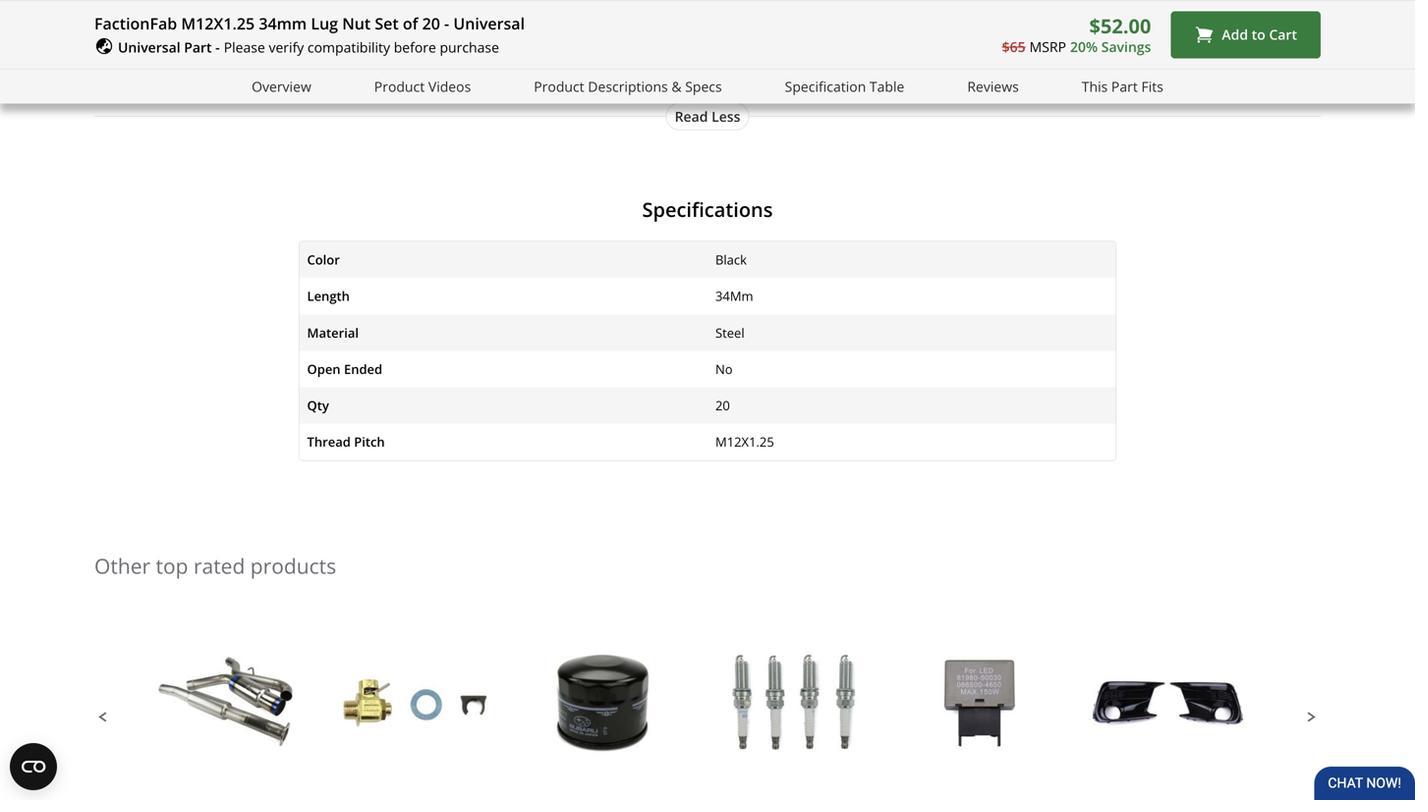 Task type: vqa. For each thing, say whether or not it's contained in the screenshot.


Task type: locate. For each thing, give the bounding box(es) containing it.
0 horizontal spatial product
[[374, 77, 425, 96]]

1 vertical spatial m12x1.25
[[715, 434, 774, 451]]

part for this
[[1111, 77, 1138, 96]]

open ended
[[307, 361, 382, 378]]

read
[[675, 107, 708, 126]]

to
[[1252, 25, 1266, 44]]

0 vertical spatial part
[[184, 38, 212, 57]]

material
[[307, 324, 359, 342]]

set
[[375, 13, 399, 34]]

this part fits link
[[1082, 75, 1163, 98]]

rated
[[194, 552, 245, 580]]

verify
[[269, 38, 304, 57]]

nut
[[342, 13, 371, 34]]

0 vertical spatial 20
[[422, 13, 440, 34]]

0 vertical spatial -
[[444, 13, 449, 34]]

2 product from the left
[[534, 77, 584, 96]]

factionfab m12x1.25 34mm lug nut set of 20 - universal
[[94, 13, 525, 34]]

this part fits
[[1082, 77, 1163, 96]]

part left fits
[[1111, 77, 1138, 96]]

universal part - please verify compatibility before purchase
[[118, 38, 499, 57]]

read less
[[675, 107, 740, 126]]

0 horizontal spatial 20
[[422, 13, 440, 34]]

product
[[374, 77, 425, 96], [534, 77, 584, 96]]

0 vertical spatial universal
[[453, 13, 525, 34]]

no
[[715, 361, 733, 378]]

other
[[94, 552, 150, 580]]

product inside 'link'
[[374, 77, 425, 96]]

product for product descriptions & specs
[[534, 77, 584, 96]]

product videos link
[[374, 75, 471, 98]]

compatibility
[[308, 38, 390, 57]]

m12x1.25 up please on the top left
[[181, 13, 255, 34]]

videos
[[428, 77, 471, 96]]

product down before
[[374, 77, 425, 96]]

1 vertical spatial universal
[[118, 38, 180, 57]]

specification table
[[785, 77, 904, 96]]

before
[[394, 38, 436, 57]]

part left please on the top left
[[184, 38, 212, 57]]

- up purchase
[[444, 13, 449, 34]]

color
[[307, 251, 340, 269]]

1 horizontal spatial part
[[1111, 77, 1138, 96]]

0 horizontal spatial part
[[184, 38, 212, 57]]

1 vertical spatial 20
[[715, 397, 730, 415]]

34mm
[[259, 13, 307, 34]]

universal up purchase
[[453, 13, 525, 34]]

&
[[672, 77, 682, 96]]

1 vertical spatial -
[[215, 38, 220, 57]]

part
[[184, 38, 212, 57], [1111, 77, 1138, 96]]

20 right of on the left
[[422, 13, 440, 34]]

-
[[444, 13, 449, 34], [215, 38, 220, 57]]

m12x1.25 down no
[[715, 434, 774, 451]]

less
[[712, 107, 740, 126]]

universal
[[453, 13, 525, 34], [118, 38, 180, 57]]

thread pitch
[[307, 434, 385, 451]]

20
[[422, 13, 440, 34], [715, 397, 730, 415]]

ended
[[344, 361, 382, 378]]

add to cart button
[[1171, 11, 1321, 58]]

0 horizontal spatial universal
[[118, 38, 180, 57]]

specs
[[685, 77, 722, 96]]

1 horizontal spatial 20
[[715, 397, 730, 415]]

1 horizontal spatial universal
[[453, 13, 525, 34]]

$52.00 $65 msrp 20% savings
[[1002, 12, 1151, 56]]

product descriptions & specs
[[534, 77, 722, 96]]

add to cart
[[1222, 25, 1297, 44]]

product for product videos
[[374, 77, 425, 96]]

other top rated products
[[94, 552, 336, 580]]

m12x1.25
[[181, 13, 255, 34], [715, 434, 774, 451]]

fits
[[1141, 77, 1163, 96]]

black
[[715, 251, 747, 269]]

product left descriptions
[[534, 77, 584, 96]]

products
[[250, 552, 336, 580]]

1 product from the left
[[374, 77, 425, 96]]

universal down factionfab
[[118, 38, 180, 57]]

1 vertical spatial part
[[1111, 77, 1138, 96]]

1 horizontal spatial product
[[534, 77, 584, 96]]

specifications
[[642, 196, 773, 223]]

- left please on the top left
[[215, 38, 220, 57]]

20 down no
[[715, 397, 730, 415]]

please
[[224, 38, 265, 57]]

part for universal
[[184, 38, 212, 57]]

0 vertical spatial m12x1.25
[[181, 13, 255, 34]]



Task type: describe. For each thing, give the bounding box(es) containing it.
this
[[1082, 77, 1108, 96]]

overview link
[[252, 75, 311, 98]]

descriptions
[[588, 77, 668, 96]]

specification
[[785, 77, 866, 96]]

0 horizontal spatial m12x1.25
[[181, 13, 255, 34]]

reviews
[[967, 77, 1019, 96]]

purchase
[[440, 38, 499, 57]]

factionfab
[[94, 13, 177, 34]]

table
[[870, 77, 904, 96]]

34mm
[[715, 288, 753, 305]]

length
[[307, 288, 350, 305]]

steel
[[715, 324, 745, 342]]

qty
[[307, 397, 329, 415]]

1 horizontal spatial -
[[444, 13, 449, 34]]

0 horizontal spatial -
[[215, 38, 220, 57]]

1 horizontal spatial m12x1.25
[[715, 434, 774, 451]]

msrp
[[1030, 37, 1066, 56]]

open
[[307, 361, 341, 378]]

pitch
[[354, 434, 385, 451]]

overview
[[252, 77, 311, 96]]

savings
[[1101, 37, 1151, 56]]

of
[[403, 13, 418, 34]]

$65
[[1002, 37, 1026, 56]]

open widget image
[[10, 744, 57, 791]]

thread
[[307, 434, 351, 451]]

specification table link
[[785, 75, 904, 98]]

add
[[1222, 25, 1248, 44]]

$52.00
[[1089, 12, 1151, 39]]

product descriptions & specs link
[[534, 75, 722, 98]]

cart
[[1269, 25, 1297, 44]]

top
[[156, 552, 188, 580]]

product videos
[[374, 77, 471, 96]]

lug
[[311, 13, 338, 34]]

reviews link
[[967, 75, 1019, 98]]

20%
[[1070, 37, 1098, 56]]



